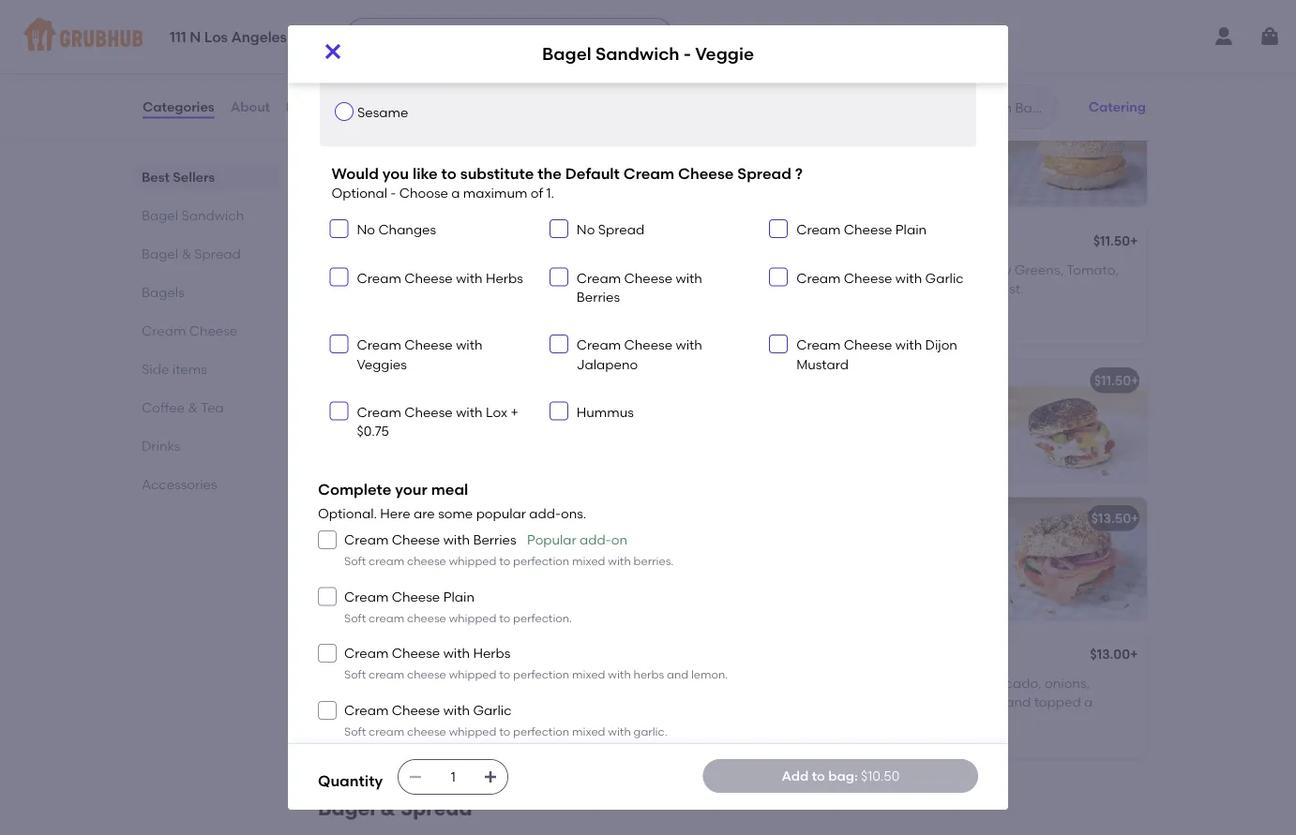 Task type: vqa. For each thing, say whether or not it's contained in the screenshot.
4.2 (2666)
no



Task type: locate. For each thing, give the bounding box(es) containing it.
cheese down sandwich - turkey & brie
[[801, 262, 849, 278]]

cheese inside cream cheese plain soft cream cheese whipped to perfection.
[[392, 590, 440, 606]]

jack for up,
[[518, 695, 550, 711]]

1 onions, from the left
[[493, 281, 541, 297]]

cheese inside cream cheese with dijon mustard, baby greens, tomato, pickled onions, brie cheese, turkey breast.
[[801, 262, 849, 278]]

your
[[485, 101, 513, 117], [395, 481, 428, 500]]

0 horizontal spatial garlic
[[473, 704, 512, 720]]

tomato, inside cream cheese with dijon mustard, baby greens, tomato, pickled onions, brie cheese, turkey breast.
[[1067, 262, 1119, 278]]

0 vertical spatial perfection
[[513, 555, 570, 569]]

cheese up bagel sandwich - smoke white fish salad
[[844, 338, 893, 354]]

0 horizontal spatial poached
[[333, 576, 391, 592]]

cheese, down the pastrami,
[[333, 714, 382, 730]]

baby
[[979, 262, 1012, 278]]

dijon up cheese,
[[885, 262, 917, 278]]

bagel sandwich - bacon egg avocado & cheese button
[[322, 361, 727, 482]]

poached inside smashed avocado with shallots, peppers, olives, provolone cheese, poached egg. served as an open face sandwich. we recommend to use our plain bagel.
[[333, 576, 391, 592]]

perfection inside cream cheese with herbs soft cream cheese whipped to perfection mixed with herbs and lemon.
[[513, 669, 570, 683]]

2 vertical spatial perfection
[[513, 726, 570, 740]]

st
[[290, 29, 304, 46]]

recommend down up,
[[473, 714, 552, 730]]

an
[[491, 576, 507, 592]]

& inside tab
[[181, 246, 191, 262]]

1 vertical spatial on
[[612, 533, 628, 549]]

0 horizontal spatial bagel sandwich - veggie
[[333, 235, 494, 251]]

0 vertical spatial face
[[333, 595, 362, 611]]

served up bagel.
[[369, 733, 411, 749]]

with down cream cheese plain
[[853, 262, 882, 278]]

1 horizontal spatial jalapeno
[[577, 357, 638, 373]]

be
[[875, 162, 891, 178], [349, 733, 366, 749]]

bagel sandwich down poppy seed
[[318, 41, 478, 64]]

garlic left baby
[[926, 271, 964, 287]]

0 vertical spatial bagel & spread
[[142, 246, 241, 262]]

0 vertical spatial avocado
[[522, 373, 580, 389]]

add
[[782, 769, 809, 785]]

a down "onions,"
[[1085, 695, 1093, 711]]

your left own
[[485, 101, 513, 117]]

complete your meal optional. here are some popular add-ons.
[[318, 481, 587, 522]]

1 vertical spatial olives,
[[813, 695, 851, 711]]

bagel & spread tab
[[142, 244, 273, 264]]

cheese down no spread
[[624, 271, 673, 287]]

cream inside cream cheese plain soft cream cheese whipped to perfection.
[[369, 612, 405, 626]]

jalapeno down side on the left bottom of the page
[[458, 733, 519, 749]]

soft up the pastrami,
[[344, 669, 366, 683]]

bagel sandwich - bacon egg avocado & cheese image
[[586, 361, 727, 482]]

0 vertical spatial with
[[853, 262, 882, 278]]

olives, down sandwich at the right of the page
[[813, 695, 851, 711]]

mustard, for sandwich - turkey & brie
[[920, 262, 976, 278]]

peppers, down open
[[753, 695, 810, 711]]

1 horizontal spatial our
[[434, 733, 455, 749]]

1 vertical spatial perfection
[[513, 669, 570, 683]]

1 vertical spatial egg.
[[814, 714, 843, 730]]

dijon inside cream cheese with dijon mustard, pastrami, egg sunny side up, jack cheese, coleslaw. we recommend to be served on our jalapeno cheese bagel.
[[462, 676, 494, 692]]

svg image inside main navigation navigation
[[359, 29, 374, 44]]

sandwich down plain
[[374, 649, 437, 665]]

svg image for no changes
[[334, 224, 345, 235]]

a inside open face sandwich  with smashed avocado, onions, peppers, olives, tomatoes, jack cheese and topped a poached egg.
[[1085, 695, 1093, 711]]

to inside would you like to substitute the default cream cheese spread ? optional - choose a maximum of 1.
[[442, 165, 457, 183]]

cream cheese with lox + $0.75
[[357, 405, 519, 440]]

svg image
[[1259, 25, 1282, 48], [553, 224, 565, 235], [334, 272, 345, 283], [773, 339, 785, 351], [322, 592, 333, 603], [322, 649, 333, 660], [408, 770, 423, 785]]

mustard,
[[920, 262, 976, 278], [497, 676, 553, 692]]

dijon for cream cheese with dijon mustard
[[926, 338, 958, 354]]

1 horizontal spatial olives,
[[813, 695, 851, 711]]

mustard, for bagel sandwich - pastrami
[[497, 676, 553, 692]]

1 horizontal spatial dijon
[[885, 262, 917, 278]]

bagel
[[318, 41, 376, 64], [542, 44, 592, 64], [333, 101, 370, 117], [142, 207, 178, 223], [333, 235, 370, 251], [142, 246, 178, 262], [333, 373, 370, 389], [753, 373, 791, 389], [333, 511, 370, 527], [333, 649, 370, 665], [318, 798, 376, 822]]

2 no from the left
[[577, 223, 595, 238]]

cream inside cream cheese with garlic, scrambled eggs, cheddar cheese. we recommend to be served on our everything bagel
[[753, 124, 798, 140]]

bagel sandwich - smoke white fish salad image
[[1007, 361, 1147, 482]]

here
[[380, 506, 411, 522]]

0 horizontal spatial bagel sandwich
[[142, 207, 244, 223]]

whipped up as
[[449, 555, 497, 569]]

1 vertical spatial plain
[[443, 590, 475, 606]]

olives, inside open face sandwich  with smashed avocado, onions, peppers, olives, tomatoes, jack cheese and topped a poached egg.
[[813, 695, 851, 711]]

jalapeno
[[577, 357, 638, 373], [458, 733, 519, 749]]

jalapeno inside cream cheese with dijon mustard, pastrami, egg sunny side up, jack cheese, coleslaw. we recommend to be served on our jalapeno cheese bagel.
[[458, 733, 519, 749]]

bagel sandwich -  egg & cheese image
[[1007, 85, 1147, 207]]

0 vertical spatial $11.50
[[1094, 233, 1131, 249]]

0 horizontal spatial jalapeno
[[458, 733, 519, 749]]

0 vertical spatial berries
[[577, 290, 620, 306]]

herbs inside cream cheese with herbs soft cream cheese whipped to perfection mixed with herbs and lemon.
[[473, 647, 511, 663]]

1 horizontal spatial berries
[[577, 290, 620, 306]]

0 vertical spatial bagel sandwich
[[318, 41, 478, 64]]

no down optional
[[357, 223, 375, 238]]

0 horizontal spatial be
[[349, 733, 366, 749]]

pumpernickel
[[574, 13, 661, 29]]

plain for cream cheese plain
[[896, 223, 927, 238]]

4 soft from the top
[[344, 726, 366, 740]]

garlic for cream cheese with garlic
[[926, 271, 964, 287]]

to up the 'quantity'
[[333, 733, 346, 749]]

1 horizontal spatial cream cheese with berries
[[577, 271, 703, 306]]

0 vertical spatial egg
[[494, 373, 519, 389]]

2 horizontal spatial on
[[940, 162, 956, 178]]

mustard, inside cream cheese with dijon mustard, pastrami, egg sunny side up, jack cheese, coleslaw. we recommend to be served on our jalapeno cheese bagel.
[[497, 676, 553, 692]]

1 horizontal spatial bagel sandwich
[[318, 41, 478, 64]]

with inside the cream cheese with dijon mustard
[[896, 338, 923, 354]]

$10.50
[[1091, 97, 1132, 113], [861, 769, 900, 785]]

2 horizontal spatial dijon
[[926, 338, 958, 354]]

1 vertical spatial jalapeno
[[458, 733, 519, 749]]

svg image down optional
[[334, 224, 345, 235]]

1 whipped from the top
[[449, 555, 497, 569]]

cream inside cream cheese veggie with pickled veggies, tomato, pickled onions, cucumber.
[[333, 262, 377, 278]]

plain for cream cheese plain soft cream cheese whipped to perfection.
[[443, 590, 475, 606]]

3 cream from the top
[[369, 669, 405, 683]]

to up up,
[[499, 669, 511, 683]]

bagel inside button
[[333, 373, 370, 389]]

$13.00
[[1091, 647, 1131, 663]]

herbs for cream cheese with herbs soft cream cheese whipped to perfection mixed with herbs and lemon.
[[473, 647, 511, 663]]

herbs
[[486, 271, 523, 287], [473, 647, 511, 663]]

your inside complete your meal optional. here are some popular add-ons.
[[395, 481, 428, 500]]

mustard
[[797, 357, 849, 373]]

onions, inside cream cheese veggie with pickled veggies, tomato, pickled onions, cucumber.
[[493, 281, 541, 297]]

own
[[516, 101, 546, 117]]

would
[[332, 165, 379, 183]]

served
[[895, 162, 937, 178], [369, 733, 411, 749]]

1 vertical spatial mixed
[[572, 669, 606, 683]]

3 soft from the top
[[344, 669, 366, 683]]

dijon for cream cheese with dijon mustard, baby greens, tomato, pickled onions, brie cheese, turkey breast.
[[885, 262, 917, 278]]

svg image down cucumber.
[[334, 339, 345, 351]]

brie inside cream cheese with dijon mustard, baby greens, tomato, pickled onions, brie cheese, turkey breast.
[[854, 281, 878, 297]]

egg. inside open face sandwich  with smashed avocado, onions, peppers, olives, tomatoes, jack cheese and topped a poached egg.
[[814, 714, 843, 730]]

jack inside open face sandwich  with smashed avocado, onions, peppers, olives, tomatoes, jack cheese and topped a poached egg.
[[923, 695, 954, 711]]

0 horizontal spatial our
[[358, 614, 379, 630]]

bagel sandwich - veggie image
[[586, 223, 727, 345]]

cheese down changes on the left of the page
[[405, 271, 453, 287]]

0 vertical spatial a
[[452, 186, 460, 202]]

cheese inside cream cheese with lox + $0.75
[[405, 405, 453, 421]]

build
[[449, 101, 482, 117]]

we inside cream cheese with dijon mustard, pastrami, egg sunny side up, jack cheese, coleslaw. we recommend to be served on our jalapeno cheese bagel.
[[450, 714, 470, 730]]

some
[[438, 506, 473, 522]]

egg.
[[394, 576, 422, 592], [814, 714, 843, 730]]

onions,
[[1045, 676, 1090, 692]]

a inside would you like to substitute the default cream cheese spread ? optional - choose a maximum of 1.
[[452, 186, 460, 202]]

peppers, down the smashed
[[333, 557, 389, 573]]

pickled down of
[[505, 262, 551, 278]]

cheese inside open face sandwich  with smashed avocado, onions, peppers, olives, tomatoes, jack cheese and topped a poached egg.
[[957, 695, 1003, 711]]

0 vertical spatial egg.
[[394, 576, 422, 592]]

sandwich
[[824, 676, 885, 692]]

cream cheese
[[142, 323, 238, 339]]

turkey
[[829, 235, 870, 251], [936, 281, 977, 297]]

popular add-on
[[527, 533, 628, 549]]

- down you
[[391, 186, 396, 202]]

1 vertical spatial veggie
[[449, 235, 494, 251]]

0 vertical spatial cheese,
[[501, 557, 550, 573]]

cheese down are
[[392, 533, 440, 549]]

cheese
[[801, 124, 847, 140], [381, 262, 426, 278], [596, 373, 642, 389], [407, 555, 446, 569], [407, 612, 446, 626], [407, 669, 446, 683], [957, 695, 1003, 711], [407, 726, 446, 740]]

soft left plain
[[344, 612, 366, 626]]

1 horizontal spatial cheese,
[[501, 557, 550, 573]]

1 horizontal spatial plain
[[896, 223, 927, 238]]

catering button
[[1081, 86, 1155, 128]]

scrambled
[[753, 143, 822, 159]]

0 horizontal spatial on
[[414, 733, 431, 749]]

0 vertical spatial poached
[[333, 576, 391, 592]]

main navigation navigation
[[0, 0, 1297, 73]]

1 vertical spatial add-
[[580, 533, 612, 549]]

brie left cheese,
[[854, 281, 878, 297]]

svg image down everything
[[773, 224, 785, 235]]

1 vertical spatial mustard,
[[497, 676, 553, 692]]

our
[[959, 162, 980, 178], [358, 614, 379, 630], [434, 733, 455, 749]]

1 jack from the left
[[518, 695, 550, 711]]

berries up soft cream cheese whipped to perfection mixed with berries.
[[473, 533, 517, 549]]

1 vertical spatial herbs
[[473, 647, 511, 663]]

greens,
[[1015, 262, 1064, 278]]

to
[[859, 162, 872, 178], [442, 165, 457, 183], [499, 555, 511, 569], [538, 595, 551, 611], [499, 612, 511, 626], [499, 669, 511, 683], [499, 726, 511, 740], [333, 733, 346, 749], [812, 769, 826, 785]]

and right the herbs
[[667, 669, 689, 683]]

2 vertical spatial we
[[450, 714, 470, 730]]

are
[[414, 506, 435, 522]]

your up are
[[395, 481, 428, 500]]

2 vertical spatial mixed
[[572, 726, 606, 740]]

pickled down veggie
[[444, 281, 490, 297]]

side
[[142, 361, 169, 377]]

perfection.
[[513, 612, 572, 626]]

0 horizontal spatial with
[[853, 262, 882, 278]]

with
[[853, 262, 882, 278], [888, 676, 918, 692]]

1 horizontal spatial no
[[577, 223, 595, 238]]

1 horizontal spatial and
[[1006, 695, 1031, 711]]

1 vertical spatial our
[[358, 614, 379, 630]]

0 vertical spatial dijon
[[885, 262, 917, 278]]

face right open
[[792, 676, 821, 692]]

2 perfection from the top
[[513, 669, 570, 683]]

mixed for cream cheese with garlic
[[572, 726, 606, 740]]

3 perfection from the top
[[513, 726, 570, 740]]

1 horizontal spatial on
[[612, 533, 628, 549]]

garlic right sunny
[[473, 704, 512, 720]]

pickled inside cream cheese with dijon mustard, baby greens, tomato, pickled onions, brie cheese, turkey breast.
[[753, 281, 799, 297]]

mustard, inside cream cheese with dijon mustard, baby greens, tomato, pickled onions, brie cheese, turkey breast.
[[920, 262, 976, 278]]

to inside cream cheese plain soft cream cheese whipped to perfection.
[[499, 612, 511, 626]]

1 horizontal spatial mustard,
[[920, 262, 976, 278]]

1 vertical spatial tomato,
[[388, 281, 441, 297]]

3 whipped from the top
[[449, 669, 497, 683]]

-
[[684, 44, 691, 64], [440, 101, 446, 117], [391, 186, 396, 202], [440, 235, 446, 251], [820, 235, 826, 251], [440, 373, 446, 389], [861, 373, 866, 389], [440, 511, 446, 527], [440, 649, 446, 665]]

default
[[566, 165, 620, 183]]

0 vertical spatial we
[[753, 162, 774, 178]]

2 whipped from the top
[[449, 612, 497, 626]]

to right like
[[442, 165, 457, 183]]

0 vertical spatial add-
[[529, 506, 561, 522]]

with
[[850, 124, 877, 140], [475, 262, 502, 278], [456, 271, 483, 287], [676, 271, 703, 287], [896, 271, 923, 287], [456, 338, 483, 354], [676, 338, 703, 354], [896, 338, 923, 354], [456, 405, 483, 421], [443, 533, 470, 549], [456, 538, 483, 554], [608, 555, 631, 569], [443, 647, 470, 663], [608, 669, 631, 683], [432, 676, 459, 692], [443, 704, 470, 720], [608, 726, 631, 740]]

2 vertical spatial recommend
[[473, 714, 552, 730]]

cheese inside cream cheese with jalapeno
[[624, 338, 673, 354]]

bagel sandwich tab
[[142, 205, 273, 225]]

to down eggs,
[[859, 162, 872, 178]]

cheese inside "cream cheese with veggies"
[[405, 338, 453, 354]]

2 vertical spatial our
[[434, 733, 455, 749]]

recommend inside cream cheese with dijon mustard, pastrami, egg sunny side up, jack cheese, coleslaw. we recommend to be served on our jalapeno cheese bagel.
[[473, 714, 552, 730]]

svg image down sandwich - turkey & brie
[[773, 272, 785, 283]]

cheese inside tab
[[189, 323, 238, 339]]

+ inside cream cheese with lox + $0.75
[[511, 405, 519, 421]]

bagels tab
[[142, 282, 273, 302]]

whipped down pastrami
[[449, 669, 497, 683]]

mixed inside cream cheese with herbs soft cream cheese whipped to perfection mixed with herbs and lemon.
[[572, 669, 606, 683]]

4 cream from the top
[[369, 726, 405, 740]]

cream inside cream cheese with dijon mustard, baby greens, tomato, pickled onions, brie cheese, turkey breast.
[[753, 262, 798, 278]]

1 vertical spatial $11.50 +
[[1095, 373, 1139, 389]]

cream
[[369, 555, 405, 569], [369, 612, 405, 626], [369, 669, 405, 683], [369, 726, 405, 740]]

multigrain
[[574, 59, 638, 75]]

2 cream from the top
[[369, 612, 405, 626]]

changes
[[378, 223, 436, 238]]

1 horizontal spatial be
[[875, 162, 891, 178]]

sandwich.
[[365, 595, 429, 611]]

we
[[753, 162, 774, 178], [432, 595, 453, 611], [450, 714, 470, 730]]

soft inside cream cheese with herbs soft cream cheese whipped to perfection mixed with herbs and lemon.
[[344, 669, 366, 683]]

0 vertical spatial brie
[[887, 235, 912, 251]]

cream inside would you like to substitute the default cream cheese spread ? optional - choose a maximum of 1.
[[624, 165, 675, 183]]

cream cheese with garlic, scrambled eggs, cheddar cheese. we recommend to be served on our everything bagel
[[753, 124, 980, 197]]

- right are
[[440, 511, 446, 527]]

we down sunny
[[450, 714, 470, 730]]

mustard, up cheese,
[[920, 262, 976, 278]]

cheese up plain
[[392, 590, 440, 606]]

svg image
[[359, 29, 374, 44], [322, 40, 344, 63], [334, 224, 345, 235], [773, 224, 785, 235], [553, 272, 565, 283], [773, 272, 785, 283], [334, 339, 345, 351], [553, 339, 565, 351], [334, 406, 345, 418], [553, 406, 565, 418], [322, 706, 333, 717], [483, 770, 498, 785]]

mixed left the garlic.
[[572, 726, 606, 740]]

cheese down bagels 'tab'
[[189, 323, 238, 339]]

0 vertical spatial tomato,
[[1067, 262, 1119, 278]]

about
[[230, 99, 270, 115]]

spread
[[738, 165, 792, 183], [598, 223, 645, 238], [194, 246, 241, 262], [401, 798, 472, 822]]

be down cheddar
[[875, 162, 891, 178]]

cream inside cream cheese with garlic soft cream cheese whipped to perfection mixed with garlic.
[[344, 704, 389, 720]]

add to bag: $10.50
[[782, 769, 900, 785]]

cheese inside cream cheese with garlic soft cream cheese whipped to perfection mixed with garlic.
[[392, 704, 440, 720]]

1 horizontal spatial your
[[485, 101, 513, 117]]

- left smoke
[[861, 373, 866, 389]]

best for best seller
[[344, 78, 368, 92]]

smoke
[[869, 373, 913, 389]]

0 vertical spatial $11.50 +
[[1094, 233, 1138, 249]]

to right add
[[812, 769, 826, 785]]

egg up lox
[[494, 373, 519, 389]]

dijon inside the cream cheese with dijon mustard
[[926, 338, 958, 354]]

mixed down the popular add-on
[[572, 555, 606, 569]]

plain up bagel.
[[443, 590, 475, 606]]

herbs up side on the left bottom of the page
[[473, 647, 511, 663]]

perfection up up,
[[513, 669, 570, 683]]

poached
[[333, 576, 391, 592], [753, 714, 811, 730]]

0 horizontal spatial bagel & spread
[[142, 246, 241, 262]]

no down would you like to substitute the default cream cheese spread ? optional - choose a maximum of 1.
[[577, 223, 595, 238]]

1 vertical spatial berries
[[473, 533, 517, 549]]

& down bagel sandwich tab
[[181, 246, 191, 262]]

0 horizontal spatial add-
[[529, 506, 561, 522]]

cream down sandwich.
[[369, 612, 405, 626]]

1 vertical spatial we
[[432, 595, 453, 611]]

berries down no spread
[[577, 290, 620, 306]]

berries.
[[634, 555, 674, 569]]

1 horizontal spatial add-
[[580, 533, 612, 549]]

bagel sandwich - pastrami image
[[586, 636, 727, 758]]

2 soft from the top
[[344, 612, 366, 626]]

cheese inside button
[[596, 373, 642, 389]]

our inside cream cheese with garlic, scrambled eggs, cheddar cheese. we recommend to be served on our everything bagel
[[959, 162, 980, 178]]

0 vertical spatial mixed
[[572, 555, 606, 569]]

hummus
[[577, 405, 634, 421]]

0 horizontal spatial avocado
[[449, 511, 507, 527]]

smashed
[[333, 538, 393, 554]]

coffee & tea tab
[[142, 398, 273, 418]]

side items
[[142, 361, 207, 377]]

veggies
[[357, 357, 407, 373]]

1 horizontal spatial a
[[1085, 695, 1093, 711]]

with inside cream cheese veggie with pickled veggies, tomato, pickled onions, cucumber.
[[475, 262, 502, 278]]

1 horizontal spatial bagel & spread
[[318, 798, 472, 822]]

no
[[357, 223, 375, 238], [577, 223, 595, 238]]

be down the pastrami,
[[349, 733, 366, 749]]

& inside "tab"
[[188, 400, 198, 416]]

1 vertical spatial with
[[888, 676, 918, 692]]

pickled down sandwich - turkey & brie
[[753, 281, 799, 297]]

we inside smashed avocado with shallots, peppers, olives, provolone cheese, poached egg. served as an open face sandwich. we recommend to use our plain bagel.
[[432, 595, 453, 611]]

reviews
[[286, 99, 338, 115]]

bagel sandwich - build your own image
[[586, 85, 727, 207]]

dijon for cream cheese with dijon mustard, pastrami, egg sunny side up, jack cheese, coleslaw. we recommend to be served on our jalapeno cheese bagel.
[[462, 676, 494, 692]]

avocado up hummus
[[522, 373, 580, 389]]

cream down the smashed
[[369, 555, 405, 569]]

brie up cream cheese with garlic
[[887, 235, 912, 251]]

1 horizontal spatial peppers,
[[753, 695, 810, 711]]

& up cream cheese with garlic
[[874, 235, 884, 251]]

items
[[172, 361, 207, 377]]

2 vertical spatial dijon
[[462, 676, 494, 692]]

soft down the smashed
[[344, 555, 366, 569]]

dijon
[[885, 262, 917, 278], [926, 338, 958, 354], [462, 676, 494, 692]]

whipped inside cream cheese with herbs soft cream cheese whipped to perfection mixed with herbs and lemon.
[[449, 669, 497, 683]]

about button
[[230, 73, 271, 141]]

0 horizontal spatial brie
[[854, 281, 878, 297]]

whipped down as
[[449, 612, 497, 626]]

cream cheese plain
[[797, 223, 927, 238]]

best
[[344, 78, 368, 92], [142, 169, 170, 185]]

cream inside cream cheese with herbs soft cream cheese whipped to perfection mixed with herbs and lemon.
[[344, 647, 389, 663]]

1 vertical spatial be
[[349, 733, 366, 749]]

and inside cream cheese with herbs soft cream cheese whipped to perfection mixed with herbs and lemon.
[[667, 669, 689, 683]]

our down 'coleslaw.'
[[434, 733, 455, 749]]

served
[[425, 576, 469, 592]]

cheese down cream cheese plain
[[844, 271, 893, 287]]

0 vertical spatial your
[[485, 101, 513, 117]]

use
[[333, 614, 355, 630]]

perfection inside cream cheese with garlic soft cream cheese whipped to perfection mixed with garlic.
[[513, 726, 570, 740]]

1 horizontal spatial tomato,
[[1067, 262, 1119, 278]]

0 vertical spatial our
[[959, 162, 980, 178]]

cheese,
[[881, 281, 933, 297]]

1 horizontal spatial bagel sandwich - veggie
[[542, 44, 754, 64]]

4 whipped from the top
[[449, 726, 497, 740]]

0 vertical spatial peppers,
[[333, 557, 389, 573]]

bagel & spread down bagel sandwich tab
[[142, 246, 241, 262]]

face up use
[[333, 595, 362, 611]]

bagel & spread down bagel.
[[318, 798, 472, 822]]

cheese down bagel sandwich - pastrami
[[381, 676, 429, 692]]

veggie
[[695, 44, 754, 64], [449, 235, 494, 251]]

cream inside "cream cheese with veggies"
[[357, 338, 401, 354]]

cheese down cream cheese with jalapeno
[[596, 373, 642, 389]]

jack inside cream cheese with dijon mustard, pastrami, egg sunny side up, jack cheese, coleslaw. we recommend to be served on our jalapeno cheese bagel.
[[518, 695, 550, 711]]

cheese down plain
[[392, 647, 440, 663]]

cream cheese tab
[[142, 321, 273, 341]]

on inside cream cheese with dijon mustard, pastrami, egg sunny side up, jack cheese, coleslaw. we recommend to be served on our jalapeno cheese bagel.
[[414, 733, 431, 749]]

cream up the pastrami,
[[369, 669, 405, 683]]

2 mixed from the top
[[572, 669, 606, 683]]

avocado down meal in the bottom of the page
[[449, 511, 507, 527]]

cheese, up the open
[[501, 557, 550, 573]]

side items tab
[[142, 359, 273, 379]]

1 vertical spatial cheese,
[[333, 714, 382, 730]]

perfection for cream cheese with herbs
[[513, 669, 570, 683]]

sandwich down veggies
[[374, 373, 437, 389]]

soft
[[344, 555, 366, 569], [344, 612, 366, 626], [344, 669, 366, 683], [344, 726, 366, 740]]

bagel sandwich inside tab
[[142, 207, 244, 223]]

cream cheese with berries down bagel sandwich - avocado smash
[[344, 533, 517, 549]]

whipped down side on the left bottom of the page
[[449, 726, 497, 740]]

spread down default
[[598, 223, 645, 238]]

1 vertical spatial brie
[[854, 281, 878, 297]]

on
[[940, 162, 956, 178], [612, 533, 628, 549], [414, 733, 431, 749]]

2 onions, from the left
[[803, 281, 851, 297]]

with up tomatoes,
[[888, 676, 918, 692]]

tomato, down veggie
[[388, 281, 441, 297]]

0 horizontal spatial onions,
[[493, 281, 541, 297]]

maximum
[[463, 186, 528, 202]]

jack down smashed at the right of page
[[923, 695, 954, 711]]

cheese inside the cream cheese with dijon mustard
[[844, 338, 893, 354]]

2 horizontal spatial our
[[959, 162, 980, 178]]

1 vertical spatial and
[[1006, 695, 1031, 711]]

poached inside open face sandwich  with smashed avocado, onions, peppers, olives, tomatoes, jack cheese and topped a poached egg.
[[753, 714, 811, 730]]

face inside open face sandwich  with smashed avocado, onions, peppers, olives, tomatoes, jack cheese and topped a poached egg.
[[792, 676, 821, 692]]

face inside smashed avocado with shallots, peppers, olives, provolone cheese, poached egg. served as an open face sandwich. we recommend to use our plain bagel.
[[333, 595, 362, 611]]

cheese, inside smashed avocado with shallots, peppers, olives, provolone cheese, poached egg. served as an open face sandwich. we recommend to use our plain bagel.
[[501, 557, 550, 573]]

with inside smashed avocado with shallots, peppers, olives, provolone cheese, poached egg. served as an open face sandwich. we recommend to use our plain bagel.
[[456, 538, 483, 554]]

bagel sandwich - lox image
[[1007, 498, 1147, 620]]

mixed left the herbs
[[572, 669, 606, 683]]

best left the sellers
[[142, 169, 170, 185]]

recommend
[[777, 162, 856, 178], [456, 595, 534, 611], [473, 714, 552, 730]]

on down 'coleslaw.'
[[414, 733, 431, 749]]

egg up 'coleslaw.'
[[397, 695, 421, 711]]

cheese inside cream cheese with garlic, scrambled eggs, cheddar cheese. we recommend to be served on our everything bagel
[[801, 124, 847, 140]]

cheese down changes on the left of the page
[[381, 262, 426, 278]]

served inside cream cheese with garlic, scrambled eggs, cheddar cheese. we recommend to be served on our everything bagel
[[895, 162, 937, 178]]

0 horizontal spatial cheese,
[[333, 714, 382, 730]]

sandwich down the seller
[[374, 101, 437, 117]]

1 horizontal spatial jack
[[923, 695, 954, 711]]

berries inside cream cheese with berries
[[577, 290, 620, 306]]

cream inside tab
[[142, 323, 186, 339]]

2 jack from the left
[[923, 695, 954, 711]]

cheese inside cream cheese with garlic soft cream cheese whipped to perfection mixed with garlic.
[[407, 726, 446, 740]]

bag:
[[829, 769, 858, 785]]

angeles
[[231, 29, 287, 46]]

plain
[[382, 614, 414, 630]]

0 vertical spatial veggie
[[695, 44, 754, 64]]

best inside tab
[[142, 169, 170, 185]]

1 no from the left
[[357, 223, 375, 238]]

sesame
[[357, 105, 409, 121]]

sandwich down the pumpernickel
[[596, 44, 680, 64]]

0 horizontal spatial egg
[[397, 695, 421, 711]]

0 vertical spatial jalapeno
[[577, 357, 638, 373]]

3 mixed from the top
[[572, 726, 606, 740]]

0 vertical spatial turkey
[[829, 235, 870, 251]]

1 vertical spatial served
[[369, 733, 411, 749]]

on down cheese.
[[940, 162, 956, 178]]

mustard, up up,
[[497, 676, 553, 692]]

1 vertical spatial dijon
[[926, 338, 958, 354]]



Task type: describe. For each thing, give the bounding box(es) containing it.
reviews button
[[285, 73, 339, 141]]

served inside cream cheese with dijon mustard, pastrami, egg sunny side up, jack cheese, coleslaw. we recommend to be served on our jalapeno cheese bagel.
[[369, 733, 411, 749]]

with inside cream cheese with jalapeno
[[676, 338, 703, 354]]

1 cream from the top
[[369, 555, 405, 569]]

svg image for cream cheese plain
[[773, 224, 785, 235]]

$13.50 +
[[1092, 511, 1139, 527]]

to inside cream cheese with herbs soft cream cheese whipped to perfection mixed with herbs and lemon.
[[499, 669, 511, 683]]

mixed for cream cheese with herbs
[[572, 669, 606, 683]]

bagel sandwich - avocado smash image
[[586, 498, 727, 620]]

cream inside cream cheese with lox + $0.75
[[357, 405, 401, 421]]

drinks
[[142, 438, 180, 454]]

sandwich down seed
[[380, 41, 478, 64]]

sandwich up cream cheese with herbs
[[374, 235, 437, 251]]

fish
[[957, 373, 982, 389]]

to inside cream cheese with garlic soft cream cheese whipped to perfection mixed with garlic.
[[499, 726, 511, 740]]

cheese up the 'quantity'
[[333, 752, 381, 768]]

herbs for cream cheese with herbs
[[486, 271, 523, 287]]

cream inside cream cheese with dijon mustard, pastrami, egg sunny side up, jack cheese, coleslaw. we recommend to be served on our jalapeno cheese bagel.
[[333, 676, 377, 692]]

everything
[[753, 181, 821, 197]]

spread inside would you like to substitute the default cream cheese spread ? optional - choose a maximum of 1.
[[738, 165, 792, 183]]

soft inside cream cheese with garlic soft cream cheese whipped to perfection mixed with garlic.
[[344, 726, 366, 740]]

topped
[[1035, 695, 1081, 711]]

garlic,
[[880, 124, 919, 140]]

0 horizontal spatial berries
[[473, 533, 517, 549]]

a for the
[[452, 186, 460, 202]]

seller
[[371, 78, 402, 92]]

svg image up the 'quantity'
[[322, 706, 333, 717]]

sandwich up avocado
[[374, 511, 437, 527]]

sandwich - turkey & brie
[[753, 235, 912, 251]]

peppers, inside smashed avocado with shallots, peppers, olives, provolone cheese, poached egg. served as an open face sandwich. we recommend to use our plain bagel.
[[333, 557, 389, 573]]

with inside "cream cheese with veggies"
[[456, 338, 483, 354]]

sandwich inside button
[[374, 373, 437, 389]]

be inside cream cheese with garlic, scrambled eggs, cheddar cheese. we recommend to be served on our everything bagel
[[875, 162, 891, 178]]

- inside bagel sandwich - bacon egg avocado & cheese button
[[440, 373, 446, 389]]

breast.
[[980, 281, 1024, 297]]

sellers
[[173, 169, 215, 185]]

cream cheese with dijon mustard
[[797, 338, 958, 373]]

cream inside the cream cheese with dijon mustard
[[797, 338, 841, 354]]

peppers, inside open face sandwich  with smashed avocado, onions, peppers, olives, tomatoes, jack cheese and topped a poached egg.
[[753, 695, 810, 711]]

sandwich down everything
[[753, 235, 817, 251]]

sandwich inside tab
[[181, 207, 244, 223]]

cream cheese with veggies
[[357, 338, 483, 373]]

bagel & spread inside bagel & spread tab
[[142, 246, 241, 262]]

our inside cream cheese with dijon mustard, pastrami, egg sunny side up, jack cheese, coleslaw. we recommend to be served on our jalapeno cheese bagel.
[[434, 733, 455, 749]]

optional.
[[318, 506, 377, 522]]

complete
[[318, 481, 392, 500]]

bagel sandwich - bacon egg avocado & cheese
[[333, 373, 642, 389]]

you
[[383, 165, 409, 183]]

0 horizontal spatial $10.50
[[861, 769, 900, 785]]

no for no changes
[[357, 223, 375, 238]]

1 horizontal spatial veggie
[[695, 44, 754, 64]]

spread down input item quantity number field
[[401, 798, 472, 822]]

eggs,
[[825, 143, 859, 159]]

bagel.
[[385, 752, 425, 768]]

perfection for cream cheese with garlic
[[513, 726, 570, 740]]

cheese, inside cream cheese with dijon mustard, pastrami, egg sunny side up, jack cheese, coleslaw. we recommend to be served on our jalapeno cheese bagel.
[[333, 714, 382, 730]]

bagel sandwich - build your own
[[333, 101, 546, 117]]

accessories tab
[[142, 475, 273, 494]]

& down the 'quantity'
[[380, 798, 396, 822]]

cheese inside cream cheese with berries
[[624, 271, 673, 287]]

avocado,
[[982, 676, 1042, 692]]

$13.00 +
[[1091, 647, 1138, 663]]

popular
[[527, 533, 577, 549]]

1 horizontal spatial pickled
[[505, 262, 551, 278]]

111 n los angeles st
[[170, 29, 304, 46]]

sunny
[[425, 695, 463, 711]]

$13.50
[[1092, 511, 1132, 527]]

svg image for bagel sandwich - veggie
[[322, 40, 344, 63]]

svg image for cream cheese with veggies
[[334, 339, 345, 351]]

best for best sellers
[[142, 169, 170, 185]]

1 vertical spatial bagel & spread
[[318, 798, 472, 822]]

0 vertical spatial bagel sandwich - veggie
[[542, 44, 754, 64]]

up,
[[495, 695, 515, 711]]

choose
[[399, 186, 448, 202]]

cream inside cream cheese with herbs soft cream cheese whipped to perfection mixed with herbs and lemon.
[[369, 669, 405, 683]]

cream inside cream cheese with garlic soft cream cheese whipped to perfection mixed with garlic.
[[369, 726, 405, 740]]

- up veggie
[[440, 235, 446, 251]]

svg image for hummus
[[553, 406, 565, 418]]

lox
[[486, 405, 508, 421]]

veggie
[[429, 262, 472, 278]]

garlic for cream cheese with garlic soft cream cheese whipped to perfection mixed with garlic.
[[473, 704, 512, 720]]

tomato, inside cream cheese veggie with pickled veggies, tomato, pickled onions, cucumber.
[[388, 281, 441, 297]]

1 vertical spatial bagel sandwich - veggie
[[333, 235, 494, 251]]

to inside smashed avocado with shallots, peppers, olives, provolone cheese, poached egg. served as an open face sandwich. we recommend to use our plain bagel.
[[538, 595, 551, 611]]

rye
[[790, 13, 813, 29]]

cream cheese veggie with pickled veggies, tomato, pickled onions, cucumber.
[[333, 262, 551, 316]]

1 vertical spatial avocado
[[449, 511, 507, 527]]

svg image right input item quantity number field
[[483, 770, 498, 785]]

our inside smashed avocado with shallots, peppers, olives, provolone cheese, poached egg. served as an open face sandwich. we recommend to use our plain bagel.
[[358, 614, 379, 630]]

cheese inside would you like to substitute the default cream cheese spread ? optional - choose a maximum of 1.
[[678, 165, 734, 183]]

veggies,
[[333, 281, 385, 297]]

- right the multigrain
[[684, 44, 691, 64]]

best sellers tab
[[142, 167, 273, 187]]

white
[[916, 373, 954, 389]]

cream cheese with dijon mustard, pastrami, egg sunny side up, jack cheese, coleslaw. we recommend to be served on our jalapeno cheese bagel.
[[333, 676, 553, 768]]

- left pastrami
[[440, 649, 446, 665]]

shallots,
[[486, 538, 538, 554]]

smash
[[510, 511, 552, 527]]

cheese inside cream cheese with herbs soft cream cheese whipped to perfection mixed with herbs and lemon.
[[392, 647, 440, 663]]

svg image for cream cheese with berries
[[553, 272, 565, 283]]

on inside cream cheese with garlic, scrambled eggs, cheddar cheese. we recommend to be served on our everything bagel
[[940, 162, 956, 178]]

svg image for cream cheese with jalapeno
[[553, 339, 565, 351]]

1 mixed from the top
[[572, 555, 606, 569]]

a for avocado,
[[1085, 695, 1093, 711]]

1 horizontal spatial brie
[[887, 235, 912, 251]]

1 perfection from the top
[[513, 555, 570, 569]]

los
[[204, 29, 228, 46]]

1 vertical spatial $11.50
[[1095, 373, 1132, 389]]

with inside open face sandwich  with smashed avocado, onions, peppers, olives, tomatoes, jack cheese and topped a poached egg.
[[888, 676, 918, 692]]

cheese down avocado
[[407, 555, 446, 569]]

to down shallots,
[[499, 555, 511, 569]]

$0.75
[[357, 424, 389, 440]]

?
[[795, 165, 803, 183]]

1 horizontal spatial $10.50
[[1091, 97, 1132, 113]]

recommend inside cream cheese with garlic, scrambled eggs, cheddar cheese. we recommend to be served on our everything bagel
[[777, 162, 856, 178]]

side
[[466, 695, 492, 711]]

- left "build"
[[440, 101, 446, 117]]

olives, inside smashed avocado with shallots, peppers, olives, provolone cheese, poached egg. served as an open face sandwich. we recommend to use our plain bagel.
[[392, 557, 431, 573]]

avocado inside bagel sandwich - bacon egg avocado & cheese button
[[522, 373, 580, 389]]

sandwich down mustard
[[794, 373, 858, 389]]

pastrami
[[449, 649, 507, 665]]

catering
[[1089, 99, 1147, 115]]

- inside would you like to substitute the default cream cheese spread ? optional - choose a maximum of 1.
[[391, 186, 396, 202]]

cheese inside cream cheese with herbs soft cream cheese whipped to perfection mixed with herbs and lemon.
[[407, 669, 446, 683]]

popular
[[476, 506, 526, 522]]

egg inside button
[[494, 373, 519, 389]]

with inside cream cheese with berries
[[676, 271, 703, 287]]

bagel sandwich - smoke white fish salad
[[753, 373, 1022, 389]]

1.
[[546, 186, 554, 202]]

categories
[[143, 99, 215, 115]]

egg inside cream cheese with dijon mustard, pastrami, egg sunny side up, jack cheese, coleslaw. we recommend to be served on our jalapeno cheese bagel.
[[397, 695, 421, 711]]

jack for tomatoes,
[[923, 695, 954, 711]]

with inside cream cheese with dijon mustard, pastrami, egg sunny side up, jack cheese, coleslaw. we recommend to be served on our jalapeno cheese bagel.
[[432, 676, 459, 692]]

svg image for cream cheese with lox
[[334, 406, 345, 418]]

1 vertical spatial cream cheese with berries
[[344, 533, 517, 549]]

cheese down bagel
[[844, 223, 893, 238]]

cream cheese with jalapeno
[[577, 338, 703, 373]]

with inside cream cheese with garlic, scrambled eggs, cheddar cheese. we recommend to be served on our everything bagel
[[850, 124, 877, 140]]

- down bagel
[[820, 235, 826, 251]]

whipped inside cream cheese plain soft cream cheese whipped to perfection.
[[449, 612, 497, 626]]

cream inside cream cheese with berries
[[577, 271, 621, 287]]

smashed
[[921, 676, 979, 692]]

accessories
[[142, 477, 217, 493]]

best sellers
[[142, 169, 215, 185]]

with inside cream cheese with dijon mustard, baby greens, tomato, pickled onions, brie cheese, turkey breast.
[[853, 262, 882, 278]]

no changes
[[357, 223, 436, 238]]

to inside cream cheese with garlic, scrambled eggs, cheddar cheese. we recommend to be served on our everything bagel
[[859, 162, 872, 178]]

cream cheese with herbs
[[357, 271, 523, 287]]

jalapeno inside cream cheese with jalapeno
[[577, 357, 638, 373]]

0 horizontal spatial veggie
[[449, 235, 494, 251]]

open face sandwich  with smashed avocado, onions, peppers, olives, tomatoes, jack cheese and topped a poached egg.
[[753, 676, 1093, 730]]

open
[[753, 676, 789, 692]]

open
[[510, 576, 543, 592]]

coffee
[[142, 400, 185, 416]]

cream cheese with garlic soft cream cheese whipped to perfection mixed with garlic.
[[344, 704, 668, 740]]

turkey inside cream cheese with dijon mustard, baby greens, tomato, pickled onions, brie cheese, turkey breast.
[[936, 281, 977, 297]]

coffee & tea
[[142, 400, 224, 416]]

& inside button
[[583, 373, 593, 389]]

soft inside cream cheese plain soft cream cheese whipped to perfection.
[[344, 612, 366, 626]]

cucumber.
[[333, 300, 404, 316]]

cheese inside cream cheese plain soft cream cheese whipped to perfection.
[[407, 612, 446, 626]]

poppy
[[357, 13, 398, 29]]

Input item quantity number field
[[433, 761, 474, 795]]

onions, inside cream cheese with dijon mustard, baby greens, tomato, pickled onions, brie cheese, turkey breast.
[[803, 281, 851, 297]]

categories button
[[142, 73, 215, 141]]

whipped inside cream cheese with garlic soft cream cheese whipped to perfection mixed with garlic.
[[449, 726, 497, 740]]

optional
[[332, 186, 387, 202]]

pastrami,
[[333, 695, 394, 711]]

with inside cream cheese with lox + $0.75
[[456, 405, 483, 421]]

bacon
[[449, 373, 491, 389]]

svg image inside main navigation navigation
[[1259, 25, 1282, 48]]

add- inside complete your meal optional. here are some popular add-ons.
[[529, 506, 561, 522]]

cream inside cream cheese plain soft cream cheese whipped to perfection.
[[344, 590, 389, 606]]

coleslaw.
[[385, 714, 446, 730]]

recommend inside smashed avocado with shallots, peppers, olives, provolone cheese, poached egg. served as an open face sandwich. we recommend to use our plain bagel.
[[456, 595, 534, 611]]

spread inside tab
[[194, 246, 241, 262]]

poppy seed
[[357, 13, 432, 29]]

1 soft from the top
[[344, 555, 366, 569]]

Search Brooklyn Bagel Bakery search field
[[908, 99, 1052, 116]]

we inside cream cheese with garlic, scrambled eggs, cheddar cheese. we recommend to be served on our everything bagel
[[753, 162, 774, 178]]

cheddar
[[863, 143, 917, 159]]

seed
[[401, 13, 432, 29]]

no for no spread
[[577, 223, 595, 238]]

svg image for cream cheese with garlic
[[773, 272, 785, 283]]

cheese.
[[920, 143, 969, 159]]

bagels
[[142, 284, 185, 300]]

to inside cream cheese with dijon mustard, pastrami, egg sunny side up, jack cheese, coleslaw. we recommend to be served on our jalapeno cheese bagel.
[[333, 733, 346, 749]]

0 vertical spatial cream cheese with berries
[[577, 271, 703, 306]]

bagel.
[[417, 614, 457, 630]]

0 horizontal spatial pickled
[[444, 281, 490, 297]]

cheese inside cream cheese veggie with pickled veggies, tomato, pickled onions, cucumber.
[[381, 262, 426, 278]]

drinks tab
[[142, 436, 273, 456]]

would you like to substitute the default cream cheese spread ? optional - choose a maximum of 1.
[[332, 165, 803, 202]]

like
[[413, 165, 438, 183]]

egg. inside smashed avocado with shallots, peppers, olives, provolone cheese, poached egg. served as an open face sandwich. we recommend to use our plain bagel.
[[394, 576, 422, 592]]

smashed avocado with shallots, peppers, olives, provolone cheese, poached egg. served as an open face sandwich. we recommend to use our plain bagel.
[[333, 538, 551, 630]]

the
[[538, 165, 562, 183]]



